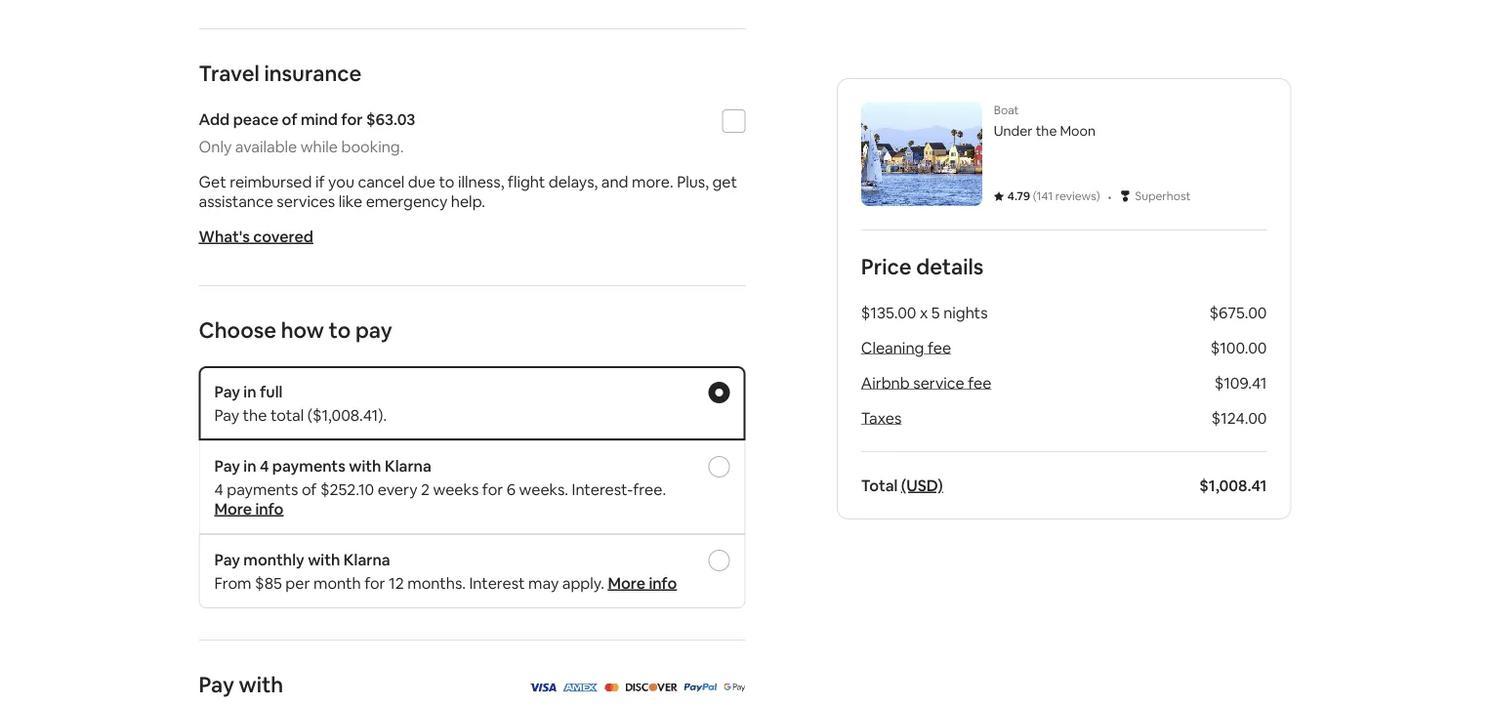 Task type: describe. For each thing, give the bounding box(es) containing it.
1 vertical spatial to
[[329, 316, 351, 344]]

what's covered button
[[199, 226, 314, 246]]

more info button for pay monthly with klarna from $85 per month for 12 months. interest may apply. more info
[[608, 573, 677, 593]]

visa card image
[[529, 683, 557, 692]]

get
[[199, 171, 226, 192]]

insurance
[[264, 59, 362, 87]]

pay
[[356, 316, 392, 344]]

what's covered
[[199, 226, 314, 246]]

services
[[277, 191, 335, 211]]

free.
[[633, 479, 667, 499]]

pay monthly with klarna from $85 per month for 12 months. interest may apply. more info
[[214, 550, 677, 593]]

1 mastercard image from the top
[[605, 677, 619, 697]]

1 horizontal spatial 4
[[260, 456, 269, 476]]

taxes button
[[862, 408, 902, 428]]

price details
[[862, 253, 984, 280]]

flight
[[508, 171, 545, 192]]

2
[[421, 479, 430, 499]]

($1,008.41).
[[308, 405, 387, 425]]

in for full
[[244, 382, 257, 402]]

2 vertical spatial with
[[239, 671, 284, 699]]

and
[[602, 171, 629, 192]]

choose how to pay
[[199, 316, 392, 344]]

illness,
[[458, 171, 505, 192]]

boat
[[994, 103, 1020, 118]]

weeks
[[433, 479, 479, 499]]

while
[[301, 136, 338, 156]]

(
[[1033, 189, 1037, 204]]

$85
[[255, 573, 282, 593]]

may
[[529, 573, 559, 593]]

more inside pay in 4 payments with klarna 4 payments of $252.10 every 2 weeks for 6 weeks. interest-free. more info
[[214, 499, 252, 519]]

2 american express card image from the top
[[563, 683, 599, 692]]

monthly
[[244, 550, 305, 570]]

moon
[[1061, 122, 1096, 140]]

reimbursed
[[230, 171, 312, 192]]

1 paypal image from the top
[[684, 677, 718, 697]]

airbnb
[[862, 373, 910, 393]]

$124.00
[[1212, 408, 1268, 428]]

1 vertical spatial 4
[[214, 479, 224, 499]]

$100.00
[[1211, 338, 1268, 358]]

month
[[314, 573, 361, 593]]

booking.
[[341, 136, 404, 156]]

weeks.
[[519, 479, 569, 499]]

like
[[339, 191, 363, 211]]

emergency
[[366, 191, 448, 211]]

available
[[235, 136, 297, 156]]

)
[[1097, 189, 1101, 204]]

with inside pay in 4 payments with klarna 4 payments of $252.10 every 2 weeks for 6 weeks. interest-free. more info
[[349, 456, 382, 476]]

12
[[389, 573, 404, 593]]

the inside boat under the moon
[[1036, 122, 1058, 140]]

$675.00
[[1210, 302, 1268, 322]]

(usd) button
[[902, 475, 944, 495]]

$63.03
[[366, 109, 416, 129]]

info inside pay in 4 payments with klarna 4 payments of $252.10 every 2 weeks for 6 weeks. interest-free. more info
[[255, 499, 284, 519]]

for inside the pay monthly with klarna from $85 per month for 12 months. interest may apply. more info
[[365, 573, 386, 593]]

from
[[214, 573, 252, 593]]

to inside get reimbursed if you cancel due to illness, flight delays, and more. plus, get assistance services like emergency help.
[[439, 171, 455, 192]]

pay for pay in full pay the total ($1,008.41).
[[214, 382, 240, 402]]

every
[[378, 479, 418, 499]]

klarna inside the pay monthly with klarna from $85 per month for 12 months. interest may apply. more info
[[344, 550, 391, 570]]

choose
[[199, 316, 277, 344]]

travel
[[199, 59, 260, 87]]

(usd)
[[902, 475, 944, 495]]

$1,008.41
[[1200, 475, 1268, 495]]

interest-
[[572, 479, 633, 499]]

2 discover card image from the top
[[625, 683, 678, 692]]

per
[[286, 573, 310, 593]]

you
[[328, 171, 355, 192]]

interest
[[470, 573, 525, 593]]

get
[[713, 171, 738, 192]]

if
[[316, 171, 325, 192]]

peace
[[233, 109, 279, 129]]

pay in 4 payments with klarna 4 payments of $252.10 every 2 weeks for 6 weeks. interest-free. more info
[[214, 456, 667, 519]]

mind
[[301, 109, 338, 129]]

airbnb service fee button
[[862, 373, 992, 393]]

info inside the pay monthly with klarna from $85 per month for 12 months. interest may apply. more info
[[649, 573, 677, 593]]

pay for pay with
[[199, 671, 234, 699]]

pay in full pay the total ($1,008.41).
[[214, 382, 387, 425]]

•
[[1109, 186, 1112, 206]]

pay for pay monthly with klarna from $85 per month for 12 months. interest may apply. more info
[[214, 550, 240, 570]]

for inside pay in 4 payments with klarna 4 payments of $252.10 every 2 weeks for 6 weeks. interest-free. more info
[[483, 479, 503, 499]]



Task type: vqa. For each thing, say whether or not it's contained in the screenshot.
the top IN
yes



Task type: locate. For each thing, give the bounding box(es) containing it.
klarna
[[385, 456, 432, 476], [344, 550, 391, 570]]

delays,
[[549, 171, 598, 192]]

airbnb service fee
[[862, 373, 992, 393]]

the left moon
[[1036, 122, 1058, 140]]

1 vertical spatial payments
[[227, 479, 298, 499]]

in down the pay in full pay the total ($1,008.41).
[[244, 456, 257, 476]]

0 horizontal spatial the
[[243, 405, 267, 425]]

0 vertical spatial with
[[349, 456, 382, 476]]

1 horizontal spatial fee
[[968, 373, 992, 393]]

paypal image left google pay icon
[[684, 683, 718, 692]]

$109.41
[[1215, 373, 1268, 393]]

1 vertical spatial fee
[[968, 373, 992, 393]]

0 horizontal spatial for
[[341, 109, 363, 129]]

more info button right apply.
[[608, 573, 677, 593]]

the
[[1036, 122, 1058, 140], [243, 405, 267, 425]]

1 vertical spatial info
[[649, 573, 677, 593]]

0 vertical spatial info
[[255, 499, 284, 519]]

google pay image
[[724, 683, 746, 692]]

price
[[862, 253, 912, 280]]

1 in from the top
[[244, 382, 257, 402]]

0 horizontal spatial to
[[329, 316, 351, 344]]

payments up $252.10 at the left of page
[[272, 456, 346, 476]]

0 vertical spatial 4
[[260, 456, 269, 476]]

under
[[994, 122, 1033, 140]]

0 vertical spatial for
[[341, 109, 363, 129]]

pay
[[214, 382, 240, 402], [214, 405, 239, 425], [214, 456, 240, 476], [214, 550, 240, 570], [199, 671, 234, 699]]

american express card image
[[563, 677, 599, 697], [563, 683, 599, 692]]

more up monthly
[[214, 499, 252, 519]]

superhost
[[1136, 189, 1191, 204]]

0 horizontal spatial of
[[282, 109, 298, 129]]

with
[[349, 456, 382, 476], [308, 550, 340, 570], [239, 671, 284, 699]]

nights
[[944, 302, 988, 322]]

0 horizontal spatial more
[[214, 499, 252, 519]]

more.
[[632, 171, 674, 192]]

discover card image
[[625, 677, 678, 697], [625, 683, 678, 692]]

payments
[[272, 456, 346, 476], [227, 479, 298, 499]]

2 in from the top
[[244, 456, 257, 476]]

more info button for pay in 4 payments with klarna 4 payments of $252.10 every 2 weeks for 6 weeks. interest-free. more info
[[214, 499, 284, 519]]

4.79
[[1008, 189, 1031, 204]]

visa card image
[[529, 677, 557, 697]]

in left full on the left bottom
[[244, 382, 257, 402]]

to left pay
[[329, 316, 351, 344]]

fee
[[928, 338, 952, 358], [968, 373, 992, 393]]

1 vertical spatial klarna
[[344, 550, 391, 570]]

add peace of mind for $63.03 only available while booking.
[[199, 109, 416, 156]]

klarna inside pay in 4 payments with klarna 4 payments of $252.10 every 2 weeks for 6 weeks. interest-free. more info
[[385, 456, 432, 476]]

how
[[281, 316, 324, 344]]

paypal image
[[684, 677, 718, 697], [684, 683, 718, 692]]

1 vertical spatial more
[[608, 573, 646, 593]]

cleaning fee
[[862, 338, 952, 358]]

travel insurance
[[199, 59, 362, 87]]

american express card image right visa card icon
[[563, 677, 599, 697]]

more info button
[[214, 499, 284, 519], [608, 573, 677, 593]]

4 up from
[[214, 479, 224, 499]]

more
[[214, 499, 252, 519], [608, 573, 646, 593]]

pay inside pay in 4 payments with klarna 4 payments of $252.10 every 2 weeks for 6 weeks. interest-free. more info
[[214, 456, 240, 476]]

4
[[260, 456, 269, 476], [214, 479, 224, 499]]

1 discover card image from the top
[[625, 677, 678, 697]]

fee up service
[[928, 338, 952, 358]]

info
[[255, 499, 284, 519], [649, 573, 677, 593]]

total
[[271, 405, 304, 425]]

0 horizontal spatial fee
[[928, 338, 952, 358]]

5
[[932, 302, 941, 322]]

4 down the pay in full pay the total ($1,008.41).
[[260, 456, 269, 476]]

x
[[920, 302, 929, 322]]

0 vertical spatial the
[[1036, 122, 1058, 140]]

payments up monthly
[[227, 479, 298, 499]]

total (usd)
[[862, 475, 944, 495]]

1 vertical spatial for
[[483, 479, 503, 499]]

full
[[260, 382, 283, 402]]

0 vertical spatial in
[[244, 382, 257, 402]]

$252.10
[[320, 479, 374, 499]]

141
[[1037, 189, 1053, 204]]

$135.00 x 5 nights
[[862, 302, 988, 322]]

0 vertical spatial payments
[[272, 456, 346, 476]]

0 horizontal spatial info
[[255, 499, 284, 519]]

6
[[507, 479, 516, 499]]

for inside 'add peace of mind for $63.03 only available while booking.'
[[341, 109, 363, 129]]

1 horizontal spatial more info button
[[608, 573, 677, 593]]

1 horizontal spatial for
[[365, 573, 386, 593]]

2 horizontal spatial with
[[349, 456, 382, 476]]

details
[[917, 253, 984, 280]]

1 horizontal spatial with
[[308, 550, 340, 570]]

0 horizontal spatial more info button
[[214, 499, 284, 519]]

discover card image left google pay icon
[[625, 683, 678, 692]]

in inside the pay in full pay the total ($1,008.41).
[[244, 382, 257, 402]]

1 horizontal spatial of
[[302, 479, 317, 499]]

for left 12
[[365, 573, 386, 593]]

0 vertical spatial to
[[439, 171, 455, 192]]

1 vertical spatial more info button
[[608, 573, 677, 593]]

None radio
[[709, 382, 730, 404], [709, 456, 730, 478], [709, 382, 730, 404], [709, 456, 730, 478]]

2 paypal image from the top
[[684, 683, 718, 692]]

help.
[[451, 191, 486, 211]]

2 mastercard image from the top
[[605, 683, 619, 692]]

mastercard image
[[605, 677, 619, 697], [605, 683, 619, 692]]

1 vertical spatial in
[[244, 456, 257, 476]]

klarna up 12
[[344, 550, 391, 570]]

of inside pay in 4 payments with klarna 4 payments of $252.10 every 2 weeks for 6 weeks. interest-free. more info
[[302, 479, 317, 499]]

discover card image left google pay image
[[625, 677, 678, 697]]

2 horizontal spatial for
[[483, 479, 503, 499]]

months.
[[408, 573, 466, 593]]

0 vertical spatial of
[[282, 109, 298, 129]]

the down full on the left bottom
[[243, 405, 267, 425]]

1 horizontal spatial info
[[649, 573, 677, 593]]

0 vertical spatial more
[[214, 499, 252, 519]]

pay for pay in 4 payments with klarna 4 payments of $252.10 every 2 weeks for 6 weeks. interest-free. more info
[[214, 456, 240, 476]]

total
[[862, 475, 898, 495]]

0 vertical spatial fee
[[928, 338, 952, 358]]

get reimbursed if you cancel due to illness, flight delays, and more. plus, get assistance services like emergency help.
[[199, 171, 738, 211]]

taxes
[[862, 408, 902, 428]]

due
[[408, 171, 436, 192]]

0 horizontal spatial with
[[239, 671, 284, 699]]

american express card image right visa card image
[[563, 683, 599, 692]]

1 vertical spatial the
[[243, 405, 267, 425]]

info right apply.
[[649, 573, 677, 593]]

service
[[914, 373, 965, 393]]

reviews
[[1056, 189, 1097, 204]]

more inside the pay monthly with klarna from $85 per month for 12 months. interest may apply. more info
[[608, 573, 646, 593]]

of left $252.10 at the left of page
[[302, 479, 317, 499]]

paypal image left google pay image
[[684, 677, 718, 697]]

1 vertical spatial with
[[308, 550, 340, 570]]

more right apply.
[[608, 573, 646, 593]]

with inside the pay monthly with klarna from $85 per month for 12 months. interest may apply. more info
[[308, 550, 340, 570]]

assistance
[[199, 191, 273, 211]]

1 horizontal spatial more
[[608, 573, 646, 593]]

fee right service
[[968, 373, 992, 393]]

boat under the moon
[[994, 103, 1096, 140]]

0 vertical spatial klarna
[[385, 456, 432, 476]]

in inside pay in 4 payments with klarna 4 payments of $252.10 every 2 weeks for 6 weeks. interest-free. more info
[[244, 456, 257, 476]]

pay inside the pay monthly with klarna from $85 per month for 12 months. interest may apply. more info
[[214, 550, 240, 570]]

klarna up every
[[385, 456, 432, 476]]

apply.
[[563, 573, 605, 593]]

pay with
[[199, 671, 284, 699]]

only
[[199, 136, 232, 156]]

4.79 ( 141 reviews )
[[1008, 189, 1101, 204]]

0 vertical spatial more info button
[[214, 499, 284, 519]]

2 vertical spatial for
[[365, 573, 386, 593]]

None radio
[[709, 550, 730, 572]]

$135.00
[[862, 302, 917, 322]]

add
[[199, 109, 230, 129]]

1 vertical spatial of
[[302, 479, 317, 499]]

cleaning fee button
[[862, 338, 952, 358]]

cancel
[[358, 171, 405, 192]]

to right 'due'
[[439, 171, 455, 192]]

cleaning
[[862, 338, 925, 358]]

mastercard image right visa card icon
[[605, 677, 619, 697]]

the inside the pay in full pay the total ($1,008.41).
[[243, 405, 267, 425]]

more info button up monthly
[[214, 499, 284, 519]]

of left mind
[[282, 109, 298, 129]]

plus,
[[677, 171, 709, 192]]

info up monthly
[[255, 499, 284, 519]]

for left 6
[[483, 479, 503, 499]]

in for 4
[[244, 456, 257, 476]]

1 horizontal spatial the
[[1036, 122, 1058, 140]]

mastercard image right visa card image
[[605, 683, 619, 692]]

for right mind
[[341, 109, 363, 129]]

for
[[341, 109, 363, 129], [483, 479, 503, 499], [365, 573, 386, 593]]

of inside 'add peace of mind for $63.03 only available while booking.'
[[282, 109, 298, 129]]

1 horizontal spatial to
[[439, 171, 455, 192]]

google pay image
[[724, 677, 746, 697]]

0 horizontal spatial 4
[[214, 479, 224, 499]]

1 american express card image from the top
[[563, 677, 599, 697]]



